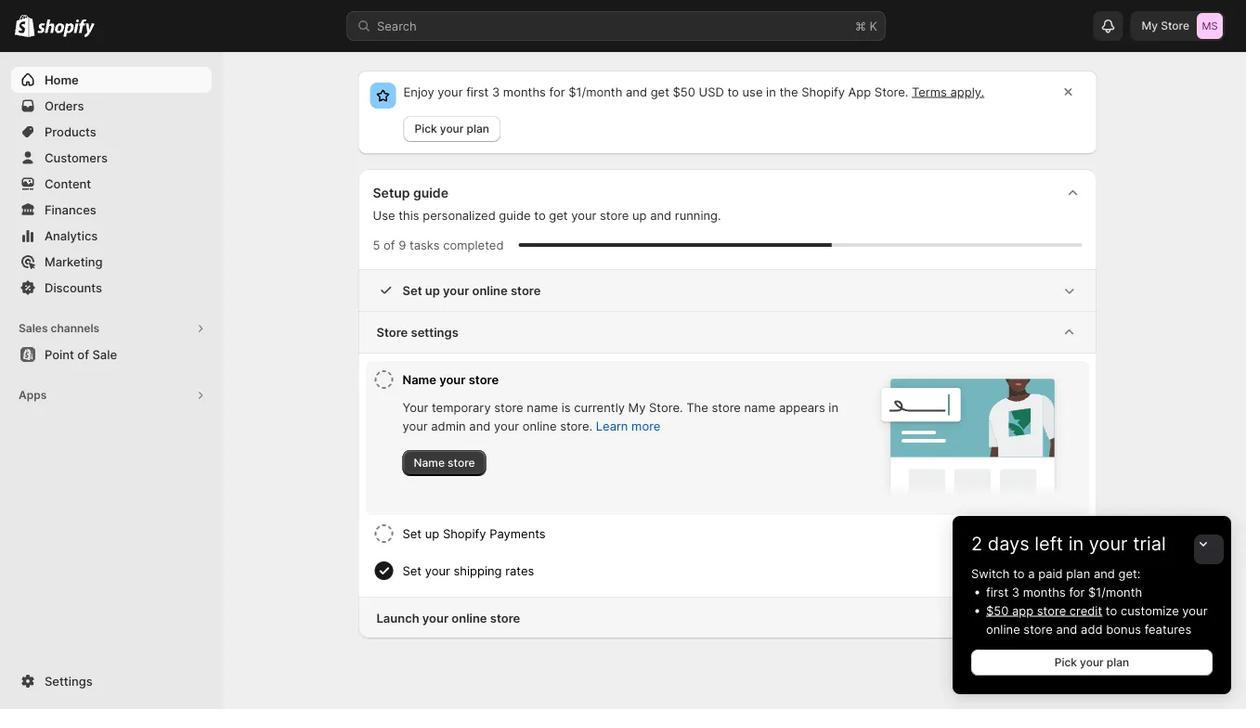 Task type: locate. For each thing, give the bounding box(es) containing it.
and inside your temporary store name is currently my store. the store name appears in your admin and your online store.
[[469, 419, 491, 433]]

store
[[1161, 19, 1190, 33], [377, 325, 408, 340]]

0 vertical spatial 3
[[492, 85, 500, 99]]

settings
[[45, 674, 93, 689]]

3 set from the top
[[403, 564, 422, 578]]

set up launch
[[403, 564, 422, 578]]

0 vertical spatial shopify
[[802, 85, 845, 99]]

plan up 'personalized'
[[467, 122, 489, 136]]

my up 'learn more'
[[629, 400, 646, 415]]

set for set up your online store
[[403, 283, 422, 298]]

to customize your online store and add bonus features
[[987, 604, 1208, 637]]

terms
[[912, 85, 947, 99]]

name down admin
[[414, 457, 445, 470]]

settings link
[[11, 669, 212, 695]]

pick your plan down enjoy
[[415, 122, 489, 136]]

1 vertical spatial name
[[414, 457, 445, 470]]

0 horizontal spatial plan
[[467, 122, 489, 136]]

finances
[[45, 203, 96, 217]]

online inside to customize your online store and add bonus features
[[987, 622, 1021, 637]]

$50 app store credit
[[987, 604, 1103, 618]]

0 horizontal spatial store
[[377, 325, 408, 340]]

1 vertical spatial store.
[[649, 400, 683, 415]]

1 vertical spatial pick your plan link
[[972, 650, 1213, 676]]

my left my store 'image'
[[1142, 19, 1158, 33]]

1 vertical spatial my
[[629, 400, 646, 415]]

1 horizontal spatial 3
[[1012, 585, 1020, 600]]

pick your plan link down add
[[972, 650, 1213, 676]]

your inside launch your online store dropdown button
[[423, 611, 449, 626]]

1 horizontal spatial $50
[[987, 604, 1009, 618]]

set up store settings
[[403, 283, 422, 298]]

$50 left usd at top right
[[673, 85, 696, 99]]

$1/month inside 2 days left in your trial element
[[1089, 585, 1143, 600]]

first 3 months for $1/month
[[987, 585, 1143, 600]]

store right temporary
[[494, 400, 524, 415]]

2 vertical spatial up
[[425, 527, 440, 541]]

3 inside 2 days left in your trial element
[[1012, 585, 1020, 600]]

your
[[403, 400, 429, 415]]

$50 inside 2 days left in your trial element
[[987, 604, 1009, 618]]

your inside to customize your online store and add bonus features
[[1183, 604, 1208, 618]]

name up your
[[403, 372, 437, 387]]

first right enjoy
[[466, 85, 489, 99]]

and
[[626, 85, 647, 99], [650, 208, 672, 222], [469, 419, 491, 433], [1094, 567, 1116, 581], [1057, 622, 1078, 637]]

finances link
[[11, 197, 212, 223]]

launch your online store button
[[358, 598, 1098, 639]]

to left a
[[1014, 567, 1025, 581]]

store left running.
[[600, 208, 629, 222]]

name left is on the left
[[527, 400, 558, 415]]

to up bonus
[[1106, 604, 1118, 618]]

0 horizontal spatial pick your plan
[[415, 122, 489, 136]]

1 vertical spatial pick
[[1055, 656, 1077, 670]]

home link
[[11, 67, 212, 93]]

0 vertical spatial for
[[549, 85, 565, 99]]

name store link
[[403, 451, 486, 477]]

online down app
[[987, 622, 1021, 637]]

1 vertical spatial 3
[[1012, 585, 1020, 600]]

0 horizontal spatial pick your plan link
[[404, 116, 501, 142]]

launch
[[377, 611, 420, 626]]

1 vertical spatial first
[[987, 585, 1009, 600]]

for
[[549, 85, 565, 99], [1070, 585, 1085, 600]]

name for name store
[[414, 457, 445, 470]]

0 horizontal spatial $1/month
[[569, 85, 623, 99]]

2 set from the top
[[403, 527, 422, 541]]

0 vertical spatial pick
[[415, 122, 437, 136]]

set up your online store button
[[358, 270, 1098, 311]]

app
[[849, 85, 871, 99]]

pick down enjoy
[[415, 122, 437, 136]]

2 horizontal spatial in
[[1069, 533, 1084, 555]]

1 horizontal spatial pick
[[1055, 656, 1077, 670]]

analytics link
[[11, 223, 212, 249]]

1 vertical spatial shopify
[[443, 527, 486, 541]]

set up shopify payments button
[[403, 516, 1083, 553]]

name left appears
[[745, 400, 776, 415]]

enjoy your first 3 months for $1/month and get $50 usd to use in the shopify app store. terms apply.
[[404, 85, 985, 99]]

online
[[472, 283, 508, 298], [523, 419, 557, 433], [452, 611, 487, 626], [987, 622, 1021, 637]]

⌘
[[856, 19, 867, 33]]

1 vertical spatial pick your plan
[[1055, 656, 1130, 670]]

guide up this
[[413, 185, 449, 201]]

paid
[[1039, 567, 1063, 581]]

my store
[[1142, 19, 1190, 33]]

set up shopify payments
[[403, 527, 546, 541]]

0 horizontal spatial in
[[766, 85, 776, 99]]

1 vertical spatial up
[[425, 283, 440, 298]]

0 horizontal spatial store.
[[649, 400, 683, 415]]

up left running.
[[633, 208, 647, 222]]

guide
[[413, 185, 449, 201], [499, 208, 531, 222]]

online left the store.
[[523, 419, 557, 433]]

2 vertical spatial plan
[[1107, 656, 1130, 670]]

in right appears
[[829, 400, 839, 415]]

online down completed
[[472, 283, 508, 298]]

store.
[[875, 85, 909, 99], [649, 400, 683, 415]]

2 horizontal spatial plan
[[1107, 656, 1130, 670]]

discounts
[[45, 281, 102, 295]]

your temporary store name is currently my store. the store name appears in your admin and your online store.
[[403, 400, 839, 433]]

2 vertical spatial in
[[1069, 533, 1084, 555]]

get
[[651, 85, 670, 99], [549, 208, 568, 222]]

settings
[[411, 325, 459, 340]]

store left my store 'image'
[[1161, 19, 1190, 33]]

1 vertical spatial $1/month
[[1089, 585, 1143, 600]]

name inside dropdown button
[[403, 372, 437, 387]]

shopify inside dropdown button
[[443, 527, 486, 541]]

store down admin
[[448, 457, 475, 470]]

0 horizontal spatial shopify image
[[15, 14, 35, 37]]

$50 left app
[[987, 604, 1009, 618]]

point
[[45, 347, 74, 362]]

pick your plan down add
[[1055, 656, 1130, 670]]

0 vertical spatial guide
[[413, 185, 449, 201]]

0 horizontal spatial guide
[[413, 185, 449, 201]]

0 horizontal spatial name
[[527, 400, 558, 415]]

your inside name your store dropdown button
[[440, 372, 466, 387]]

0 horizontal spatial shopify
[[443, 527, 486, 541]]

and inside to customize your online store and add bonus features
[[1057, 622, 1078, 637]]

1 vertical spatial plan
[[1067, 567, 1091, 581]]

1 vertical spatial store
[[377, 325, 408, 340]]

0 vertical spatial store
[[1161, 19, 1190, 33]]

1 horizontal spatial for
[[1070, 585, 1085, 600]]

0 vertical spatial in
[[766, 85, 776, 99]]

1 horizontal spatial my
[[1142, 19, 1158, 33]]

name inside 'element'
[[414, 457, 445, 470]]

plan up the first 3 months for $1/month at right
[[1067, 567, 1091, 581]]

0 vertical spatial plan
[[467, 122, 489, 136]]

1 vertical spatial in
[[829, 400, 839, 415]]

store. right app
[[875, 85, 909, 99]]

3 right enjoy
[[492, 85, 500, 99]]

my store image
[[1197, 13, 1223, 39]]

in inside dropdown button
[[1069, 533, 1084, 555]]

0 vertical spatial name
[[403, 372, 437, 387]]

0 vertical spatial first
[[466, 85, 489, 99]]

features
[[1145, 622, 1192, 637]]

shopify image
[[15, 14, 35, 37], [37, 19, 95, 38]]

products
[[45, 124, 96, 139]]

1 set from the top
[[403, 283, 422, 298]]

1 vertical spatial $50
[[987, 604, 1009, 618]]

switch
[[972, 567, 1010, 581]]

name store
[[414, 457, 475, 470]]

1 horizontal spatial first
[[987, 585, 1009, 600]]

first down switch
[[987, 585, 1009, 600]]

0 vertical spatial set
[[403, 283, 422, 298]]

in right left
[[1069, 533, 1084, 555]]

name
[[403, 372, 437, 387], [414, 457, 445, 470]]

1 horizontal spatial $1/month
[[1089, 585, 1143, 600]]

shopify up set your shipping rates
[[443, 527, 486, 541]]

1 vertical spatial months
[[1023, 585, 1066, 600]]

marketing
[[45, 255, 103, 269]]

bonus
[[1107, 622, 1142, 637]]

store up temporary
[[469, 372, 499, 387]]

up
[[633, 208, 647, 222], [425, 283, 440, 298], [425, 527, 440, 541]]

set right mark set up shopify payments as done image
[[403, 527, 422, 541]]

up right mark set up shopify payments as done image
[[425, 527, 440, 541]]

months inside 2 days left in your trial element
[[1023, 585, 1066, 600]]

and left add
[[1057, 622, 1078, 637]]

set your shipping rates button
[[403, 553, 1083, 590]]

0 horizontal spatial my
[[629, 400, 646, 415]]

1 horizontal spatial pick your plan
[[1055, 656, 1130, 670]]

pick your plan
[[415, 122, 489, 136], [1055, 656, 1130, 670]]

use this personalized guide to get your store up and running.
[[373, 208, 721, 222]]

1 horizontal spatial guide
[[499, 208, 531, 222]]

store down $50 app store credit link
[[1024, 622, 1053, 637]]

1 horizontal spatial in
[[829, 400, 839, 415]]

of left sale
[[77, 347, 89, 362]]

1 horizontal spatial name
[[745, 400, 776, 415]]

name your store button
[[403, 361, 845, 399]]

0 horizontal spatial $50
[[673, 85, 696, 99]]

$1/month
[[569, 85, 623, 99], [1089, 585, 1143, 600]]

content
[[45, 176, 91, 191]]

to
[[728, 85, 739, 99], [534, 208, 546, 222], [1014, 567, 1025, 581], [1106, 604, 1118, 618]]

1 horizontal spatial of
[[384, 238, 395, 252]]

0 horizontal spatial of
[[77, 347, 89, 362]]

of right 5
[[384, 238, 395, 252]]

0 vertical spatial $50
[[673, 85, 696, 99]]

pick
[[415, 122, 437, 136], [1055, 656, 1077, 670]]

apps button
[[11, 383, 212, 409]]

3 up app
[[1012, 585, 1020, 600]]

up up settings
[[425, 283, 440, 298]]

tasks
[[410, 238, 440, 252]]

store
[[600, 208, 629, 222], [511, 283, 541, 298], [469, 372, 499, 387], [494, 400, 524, 415], [712, 400, 741, 415], [448, 457, 475, 470], [1037, 604, 1067, 618], [490, 611, 520, 626], [1024, 622, 1053, 637]]

1 vertical spatial for
[[1070, 585, 1085, 600]]

mark set up shopify payments as done image
[[373, 523, 395, 545]]

of inside point of sale link
[[77, 347, 89, 362]]

shopify right the
[[802, 85, 845, 99]]

1 vertical spatial of
[[77, 347, 89, 362]]

1 vertical spatial set
[[403, 527, 422, 541]]

up for set up your online store
[[425, 283, 440, 298]]

1 vertical spatial guide
[[499, 208, 531, 222]]

1 horizontal spatial months
[[1023, 585, 1066, 600]]

setup guide
[[373, 185, 449, 201]]

0 vertical spatial get
[[651, 85, 670, 99]]

pick inside 2 days left in your trial element
[[1055, 656, 1077, 670]]

store down use this personalized guide to get your store up and running.
[[511, 283, 541, 298]]

first
[[466, 85, 489, 99], [987, 585, 1009, 600]]

0 vertical spatial up
[[633, 208, 647, 222]]

0 vertical spatial store.
[[875, 85, 909, 99]]

personalized
[[423, 208, 496, 222]]

store left settings
[[377, 325, 408, 340]]

0 vertical spatial my
[[1142, 19, 1158, 33]]

orders link
[[11, 93, 212, 119]]

store. inside your temporary store name is currently my store. the store name appears in your admin and your online store.
[[649, 400, 683, 415]]

guide up completed
[[499, 208, 531, 222]]

and down temporary
[[469, 419, 491, 433]]

for inside 2 days left in your trial element
[[1070, 585, 1085, 600]]

0 vertical spatial months
[[503, 85, 546, 99]]

pick your plan link inside 2 days left in your trial element
[[972, 650, 1213, 676]]

name your store
[[403, 372, 499, 387]]

1 vertical spatial get
[[549, 208, 568, 222]]

pick your plan link
[[404, 116, 501, 142], [972, 650, 1213, 676]]

2 vertical spatial set
[[403, 564, 422, 578]]

name
[[527, 400, 558, 415], [745, 400, 776, 415]]

customize
[[1121, 604, 1179, 618]]

switch to a paid plan and get:
[[972, 567, 1141, 581]]

0 vertical spatial of
[[384, 238, 395, 252]]

in left the
[[766, 85, 776, 99]]

apps
[[19, 389, 47, 402]]

1 horizontal spatial pick your plan link
[[972, 650, 1213, 676]]

set
[[403, 283, 422, 298], [403, 527, 422, 541], [403, 564, 422, 578]]

shopify
[[802, 85, 845, 99], [443, 527, 486, 541]]

store inside dropdown button
[[377, 325, 408, 340]]

months
[[503, 85, 546, 99], [1023, 585, 1066, 600]]

0 horizontal spatial 3
[[492, 85, 500, 99]]

payments
[[490, 527, 546, 541]]

is
[[562, 400, 571, 415]]

name for name your store
[[403, 372, 437, 387]]

store. up more
[[649, 400, 683, 415]]

pick your plan link down enjoy
[[404, 116, 501, 142]]

plan down bonus
[[1107, 656, 1130, 670]]

pick down to customize your online store and add bonus features
[[1055, 656, 1077, 670]]



Task type: describe. For each thing, give the bounding box(es) containing it.
and left usd at top right
[[626, 85, 647, 99]]

0 horizontal spatial get
[[549, 208, 568, 222]]

days
[[988, 533, 1030, 555]]

set for set your shipping rates
[[403, 564, 422, 578]]

left
[[1035, 533, 1064, 555]]

search
[[377, 19, 417, 33]]

learn more link
[[596, 419, 661, 433]]

set up your online store
[[403, 283, 541, 298]]

learn
[[596, 419, 628, 433]]

trial
[[1133, 533, 1166, 555]]

store.
[[560, 419, 593, 433]]

1 horizontal spatial store
[[1161, 19, 1190, 33]]

of for sale
[[77, 347, 89, 362]]

2 name from the left
[[745, 400, 776, 415]]

admin
[[431, 419, 466, 433]]

store settings button
[[358, 312, 1098, 353]]

2 days left in your trial button
[[953, 516, 1232, 555]]

a
[[1029, 567, 1035, 581]]

terms apply. link
[[912, 85, 985, 99]]

0 vertical spatial pick your plan
[[415, 122, 489, 136]]

your inside set your shipping rates dropdown button
[[425, 564, 450, 578]]

marketing link
[[11, 249, 212, 275]]

point of sale
[[45, 347, 117, 362]]

your inside 2 days left in your trial dropdown button
[[1089, 533, 1128, 555]]

5
[[373, 238, 380, 252]]

channels
[[51, 322, 100, 335]]

online down set your shipping rates
[[452, 611, 487, 626]]

1 horizontal spatial get
[[651, 85, 670, 99]]

running.
[[675, 208, 721, 222]]

0 horizontal spatial first
[[466, 85, 489, 99]]

and left running.
[[650, 208, 672, 222]]

⌘ k
[[856, 19, 878, 33]]

1 horizontal spatial shopify image
[[37, 19, 95, 38]]

2 days left in your trial
[[972, 533, 1166, 555]]

sales channels button
[[11, 316, 212, 342]]

to left use
[[728, 85, 739, 99]]

k
[[870, 19, 878, 33]]

setup
[[373, 185, 410, 201]]

store right the
[[712, 400, 741, 415]]

use
[[743, 85, 763, 99]]

set for set up shopify payments
[[403, 527, 422, 541]]

9
[[399, 238, 406, 252]]

store down "rates"
[[490, 611, 520, 626]]

of for 9
[[384, 238, 395, 252]]

sales channels
[[19, 322, 100, 335]]

usd
[[699, 85, 724, 99]]

in inside your temporary store name is currently my store. the store name appears in your admin and your online store.
[[829, 400, 839, 415]]

content link
[[11, 171, 212, 197]]

the
[[780, 85, 798, 99]]

my inside your temporary store name is currently my store. the store name appears in your admin and your online store.
[[629, 400, 646, 415]]

currently
[[574, 400, 625, 415]]

name your store element
[[403, 399, 845, 477]]

add
[[1081, 622, 1103, 637]]

0 vertical spatial pick your plan link
[[404, 116, 501, 142]]

to inside to customize your online store and add bonus features
[[1106, 604, 1118, 618]]

store settings
[[377, 325, 459, 340]]

your inside the set up your online store dropdown button
[[443, 283, 469, 298]]

0 vertical spatial $1/month
[[569, 85, 623, 99]]

2 days left in your trial element
[[953, 565, 1232, 695]]

store down the first 3 months for $1/month at right
[[1037, 604, 1067, 618]]

customers
[[45, 150, 108, 165]]

learn more
[[596, 419, 661, 433]]

online inside your temporary store name is currently my store. the store name appears in your admin and your online store.
[[523, 419, 557, 433]]

temporary
[[432, 400, 491, 415]]

enjoy
[[404, 85, 434, 99]]

5 of 9 tasks completed
[[373, 238, 504, 252]]

app
[[1012, 604, 1034, 618]]

0 horizontal spatial months
[[503, 85, 546, 99]]

discounts link
[[11, 275, 212, 301]]

products link
[[11, 119, 212, 145]]

analytics
[[45, 229, 98, 243]]

more
[[632, 419, 661, 433]]

1 horizontal spatial shopify
[[802, 85, 845, 99]]

0 horizontal spatial for
[[549, 85, 565, 99]]

rates
[[506, 564, 534, 578]]

credit
[[1070, 604, 1103, 618]]

$50 app store credit link
[[987, 604, 1103, 618]]

1 name from the left
[[527, 400, 558, 415]]

0 horizontal spatial pick
[[415, 122, 437, 136]]

appears
[[779, 400, 826, 415]]

orders
[[45, 98, 84, 113]]

use
[[373, 208, 395, 222]]

sales
[[19, 322, 48, 335]]

launch your online store
[[377, 611, 520, 626]]

pick your plan inside 2 days left in your trial element
[[1055, 656, 1130, 670]]

shipping
[[454, 564, 502, 578]]

the
[[687, 400, 709, 415]]

set your shipping rates
[[403, 564, 534, 578]]

this
[[399, 208, 419, 222]]

1 horizontal spatial store.
[[875, 85, 909, 99]]

store inside to customize your online store and add bonus features
[[1024, 622, 1053, 637]]

apply.
[[951, 85, 985, 99]]

and left get:
[[1094, 567, 1116, 581]]

completed
[[443, 238, 504, 252]]

point of sale button
[[0, 342, 223, 368]]

1 horizontal spatial plan
[[1067, 567, 1091, 581]]

home
[[45, 72, 79, 87]]

mark name your store as done image
[[373, 369, 395, 391]]

first inside 2 days left in your trial element
[[987, 585, 1009, 600]]

up for set up shopify payments
[[425, 527, 440, 541]]

to right 'personalized'
[[534, 208, 546, 222]]

point of sale link
[[11, 342, 212, 368]]

customers link
[[11, 145, 212, 171]]

get:
[[1119, 567, 1141, 581]]



Task type: vqa. For each thing, say whether or not it's contained in the screenshot.
text field
no



